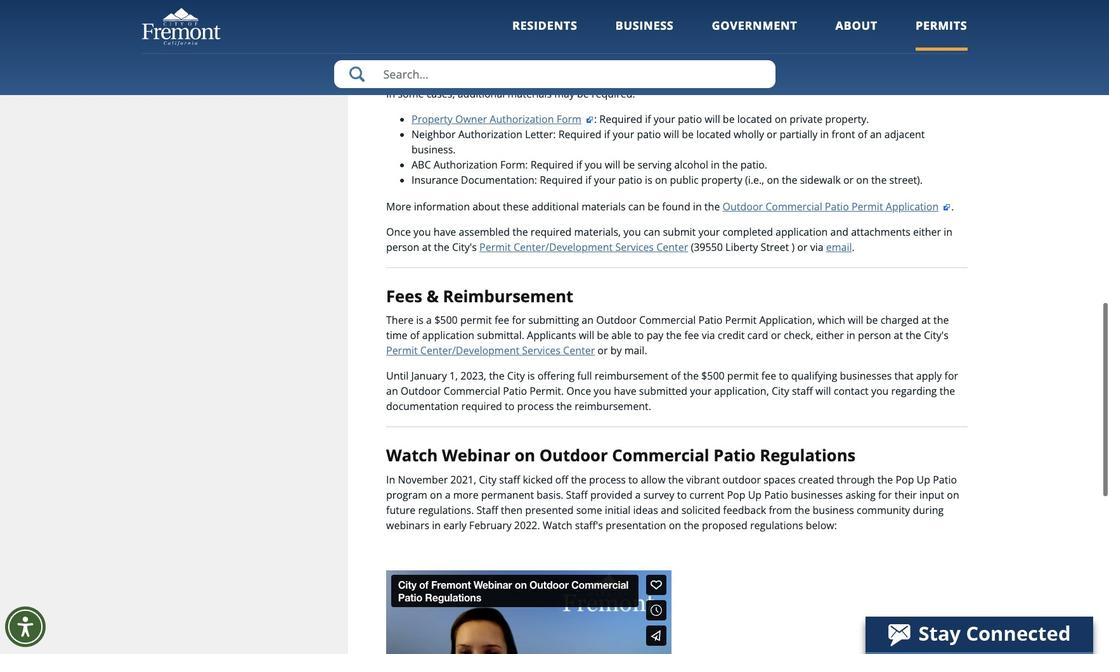 Task type: locate. For each thing, give the bounding box(es) containing it.
watch
[[386, 445, 438, 467], [543, 519, 573, 533]]

$500 up application,
[[702, 369, 725, 383]]

an
[[445, 4, 457, 18], [870, 127, 882, 141], [582, 314, 594, 328], [386, 385, 398, 399]]

site
[[412, 45, 429, 59]]

a inside the "fees & reimbursement there is a $500 permit fee for submitting an outdoor commercial patio permit application, which will be charged at the time of application submittal. applicants will be able to pay the fee via credit card or check, either in person at the city's permit center/development services center or by mail."
[[426, 314, 432, 328]]

center up full
[[563, 344, 595, 358]]

0 vertical spatial staff
[[792, 385, 813, 399]]

1 horizontal spatial $500
[[702, 369, 725, 383]]

1 vertical spatial person
[[858, 329, 891, 343]]

1 horizontal spatial and
[[831, 225, 849, 239]]

1 vertical spatial at
[[922, 314, 931, 328]]

2 horizontal spatial fee
[[762, 369, 777, 383]]

apply up regarding
[[917, 369, 942, 383]]

and up 'email' link
[[831, 225, 849, 239]]

is inside neighbor authorization letter: required if your patio will be located wholly or partially in front of an adjacent business. abc authorization form: required if you will be serving alcohol in the patio. insurance documentation: required if your patio is on public property (i.e., on the sidewalk or on the street).
[[645, 173, 653, 187]]

patio down "spaces"
[[765, 488, 789, 502]]

1 horizontal spatial apply
[[917, 369, 942, 383]]

)
[[792, 240, 795, 254]]

person inside once you have assembled the required materials, you can submit your completed application and attachments either in person at the city's
[[386, 240, 420, 254]]

of
[[462, 60, 471, 74], [858, 127, 868, 141], [410, 329, 420, 343], [671, 369, 681, 383]]

outdoor commercial patio permit application link down sidewalk
[[723, 200, 952, 214]]

business.
[[412, 142, 456, 156]]

1 horizontal spatial application
[[886, 200, 939, 214]]

center down submit
[[657, 240, 688, 254]]

0 horizontal spatial either
[[816, 329, 844, 343]]

0 horizontal spatial up
[[748, 488, 762, 502]]

staff
[[792, 385, 813, 399], [499, 473, 520, 487]]

either inside once you have assembled the required materials, you can submit your completed application and attachments either in person at the city's
[[913, 225, 941, 239]]

0 horizontal spatial permit
[[460, 314, 492, 328]]

1 horizontal spatial permit
[[727, 369, 759, 383]]

required: up :
[[592, 87, 635, 101]]

0 vertical spatial apply
[[401, 4, 426, 18]]

city right 2021,
[[479, 473, 497, 487]]

pop up their
[[896, 473, 914, 487]]

1 horizontal spatial city
[[507, 369, 525, 383]]

for up plan
[[429, 4, 443, 18]]

0 vertical spatial services
[[616, 240, 654, 254]]

1 vertical spatial services
[[522, 344, 561, 358]]

about link
[[836, 18, 878, 50]]

and down survey
[[661, 504, 679, 518]]

will inside "until january 1, 2023, the city is offering full reimbursement of the $500 permit fee to qualifying businesses that apply for an outdoor commercial patio permit. once you have submitted your application, city staff will contact you regarding the documentation required to process the reimbursement."
[[816, 385, 831, 399]]

apply inside "until january 1, 2023, the city is offering full reimbursement of the $500 permit fee to qualifying businesses that apply for an outdoor commercial patio permit. once you have submitted your application, city staff will contact you regarding the documentation required to process the reimbursement."
[[917, 369, 942, 383]]

can
[[629, 200, 645, 214], [644, 225, 661, 239]]

permit up application,
[[727, 369, 759, 383]]

outdoor commercial patio permit application link up materials
[[412, 30, 641, 44]]

0 horizontal spatial is
[[416, 314, 424, 328]]

1 vertical spatial staff
[[477, 504, 498, 518]]

1 horizontal spatial materials
[[582, 200, 626, 214]]

1 vertical spatial center/development
[[420, 344, 520, 358]]

0 vertical spatial have
[[434, 225, 456, 239]]

0 vertical spatial required
[[531, 225, 572, 239]]

or
[[767, 127, 777, 141], [844, 173, 854, 187], [798, 240, 808, 254], [771, 329, 781, 343], [598, 344, 608, 358]]

1 horizontal spatial required:
[[788, 4, 832, 18]]

attachments
[[851, 225, 911, 239]]

the right allow
[[668, 473, 684, 487]]

permit center/development services center link down submittal. on the left bottom of page
[[386, 344, 595, 358]]

can inside once you have assembled the required materials, you can submit your completed application and attachments either in person at the city's
[[644, 225, 661, 239]]

1 horizontal spatial process
[[589, 473, 626, 487]]

property owner authorization form link
[[412, 112, 594, 126]]

patio up materials
[[514, 30, 538, 44]]

1 horizontal spatial is
[[528, 369, 535, 383]]

fee up application,
[[762, 369, 777, 383]]

through
[[837, 473, 875, 487]]

application inside the "fees & reimbursement there is a $500 permit fee for submitting an outdoor commercial patio permit application, which will be charged at the time of application submittal. applicants will be able to pay the fee via credit card or check, either in person at the city's permit center/development services center or by mail."
[[422, 329, 475, 343]]

are
[[736, 4, 752, 18]]

0 horizontal spatial center
[[563, 344, 595, 358]]

0 horizontal spatial located
[[697, 127, 731, 141]]

0 vertical spatial is
[[645, 173, 653, 187]]

2 in from the top
[[386, 473, 395, 487]]

outdoor commercial patio permit application site plan catalogue of materials
[[412, 30, 628, 74]]

in inside 'in november 2021, city staff kicked off the process to allow the vibrant outdoor spaces created through the pop up patio program on a more permanent basis. staff provided a survey to current pop up patio businesses asking for their input on future regulations. staff then presented some initial ideas and solicited feedback from the business community during webinars in early february 2022. watch staff's presentation on the proposed regulations below:'
[[386, 473, 395, 487]]

0 vertical spatial pop
[[896, 473, 914, 487]]

in for in some cases, additional materials may be required:
[[386, 87, 395, 101]]

pop
[[896, 473, 914, 487], [727, 488, 746, 502]]

stay connected image
[[866, 617, 1092, 653]]

fee up submittal. on the left bottom of page
[[495, 314, 510, 328]]

have
[[434, 225, 456, 239], [614, 385, 637, 399]]

required inside once you have assembled the required materials, you can submit your completed application and attachments either in person at the city's
[[531, 225, 572, 239]]

city's down assembled
[[452, 240, 477, 254]]

1 vertical spatial permit center/development services center link
[[386, 344, 595, 358]]

1 vertical spatial can
[[644, 225, 661, 239]]

2 horizontal spatial materials
[[689, 4, 733, 18]]

2023,
[[461, 369, 487, 383]]

commercial down the 2023,
[[444, 385, 501, 399]]

staff inside "until january 1, 2023, the city is offering full reimbursement of the $500 permit fee to qualifying businesses that apply for an outdoor commercial patio permit. once you have submitted your application, city staff will contact you regarding the documentation required to process the reimbursement."
[[792, 385, 813, 399]]

permit center/development services center link for or by mail.
[[386, 344, 595, 358]]

outdoor up plan
[[412, 30, 452, 44]]

full
[[577, 369, 592, 383]]

once inside "until january 1, 2023, the city is offering full reimbursement of the $500 permit fee to qualifying businesses that apply for an outdoor commercial patio permit. once you have submitted your application, city staff will contact you regarding the documentation required to process the reimbursement."
[[567, 385, 591, 399]]

permit
[[460, 314, 492, 328], [727, 369, 759, 383]]

0 vertical spatial city's
[[452, 240, 477, 254]]

services
[[616, 240, 654, 254], [522, 344, 561, 358]]

fee right pay
[[685, 329, 699, 343]]

form
[[557, 112, 582, 126]]

reimbursement.
[[575, 400, 651, 414]]

submittal.
[[477, 329, 525, 343]]

allow
[[641, 473, 666, 487]]

1 vertical spatial required
[[461, 400, 502, 414]]

1 vertical spatial once
[[567, 385, 591, 399]]

1 vertical spatial in
[[386, 473, 395, 487]]

outdoor inside outdoor commercial patio permit application site plan catalogue of materials
[[412, 30, 452, 44]]

2 horizontal spatial city
[[772, 385, 790, 399]]

process up provided
[[589, 473, 626, 487]]

0 vertical spatial $500
[[435, 314, 458, 328]]

of inside neighbor authorization letter: required if your patio will be located wholly or partially in front of an adjacent business. abc authorization form: required if you will be serving alcohol in the patio. insurance documentation: required if your patio is on public property (i.e., on the sidewalk or on the street).
[[858, 127, 868, 141]]

1 vertical spatial staff
[[499, 473, 520, 487]]

1 horizontal spatial some
[[576, 504, 602, 518]]

1 vertical spatial application
[[422, 329, 475, 343]]

outdoor up completed
[[723, 200, 763, 214]]

patio down "serving"
[[618, 173, 643, 187]]

a up the 'regulations.'
[[445, 488, 451, 502]]

permit
[[541, 30, 572, 44], [852, 200, 883, 214], [480, 240, 511, 254], [725, 314, 757, 328], [386, 344, 418, 358]]

in some cases, additional materials may be required:
[[386, 87, 635, 101]]

may
[[555, 87, 575, 101]]

submitted
[[639, 385, 688, 399]]

0 vertical spatial permit center/development services center link
[[480, 240, 688, 254]]

1 horizontal spatial either
[[913, 225, 941, 239]]

center/development down materials, on the top right of the page
[[514, 240, 613, 254]]

and inside once you have assembled the required materials, you can submit your completed application and attachments either in person at the city's
[[831, 225, 849, 239]]

off
[[556, 473, 569, 487]]

1 vertical spatial outdoor commercial patio permit application link
[[723, 200, 952, 214]]

submit
[[663, 225, 696, 239]]

front
[[832, 127, 855, 141]]

application
[[776, 225, 828, 239], [422, 329, 475, 343]]

for up 'community'
[[879, 488, 892, 502]]

be left 'found'
[[648, 200, 660, 214]]

2 horizontal spatial is
[[645, 173, 653, 187]]

1 horizontal spatial watch
[[543, 519, 573, 533]]

2 vertical spatial patio
[[618, 173, 643, 187]]

0 vertical spatial additional
[[458, 87, 505, 101]]

application
[[575, 30, 628, 44], [886, 200, 939, 214]]

0 vertical spatial businesses
[[840, 369, 892, 383]]

0 vertical spatial .
[[952, 200, 954, 214]]

2 vertical spatial materials
[[582, 200, 626, 214]]

pop down the 'outdoor'
[[727, 488, 746, 502]]

is inside the "fees & reimbursement there is a $500 permit fee for submitting an outdoor commercial patio permit application, which will be charged at the time of application submittal. applicants will be able to pay the fee via credit card or check, either in person at the city's permit center/development services center or by mail."
[[416, 314, 424, 328]]

in inside the "fees & reimbursement there is a $500 permit fee for submitting an outdoor commercial patio permit application, which will be charged at the time of application submittal. applicants will be able to pay the fee via credit card or check, either in person at the city's permit center/development services center or by mail."
[[847, 329, 856, 343]]

some left cases,
[[398, 87, 424, 101]]

be up wholly on the right of the page
[[723, 112, 735, 126]]

commercial up materials
[[455, 30, 511, 44]]

patio left permit.
[[503, 385, 527, 399]]

0 horizontal spatial required
[[461, 400, 502, 414]]

permit center/development services center link
[[480, 240, 688, 254], [386, 344, 595, 358]]

authorization up insurance at the left of page
[[434, 158, 498, 172]]

staff down "qualifying"
[[792, 385, 813, 399]]

1 vertical spatial permit
[[727, 369, 759, 383]]

$500 down &
[[435, 314, 458, 328]]

solicited
[[682, 504, 721, 518]]

1 vertical spatial materials
[[508, 87, 552, 101]]

businesses down the created
[[791, 488, 843, 502]]

fees
[[386, 285, 422, 307]]

1 horizontal spatial city's
[[924, 329, 949, 343]]

from
[[769, 504, 792, 518]]

0 horizontal spatial person
[[386, 240, 420, 254]]

in inside 'in november 2021, city staff kicked off the process to allow the vibrant outdoor spaces created through the pop up patio program on a more permanent basis. staff provided a survey to current pop up patio businesses asking for their input on future regulations. staff then presented some initial ideas and solicited feedback from the business community during webinars in early february 2022. watch staff's presentation on the proposed regulations below:'
[[432, 519, 441, 533]]

a
[[426, 314, 432, 328], [445, 488, 451, 502], [635, 488, 641, 502]]

staff down off
[[566, 488, 588, 502]]

2 vertical spatial is
[[528, 369, 535, 383]]

up up feedback
[[748, 488, 762, 502]]

0 horizontal spatial at
[[422, 240, 431, 254]]

applicants
[[527, 329, 576, 343]]

permit down time at the bottom left of page
[[386, 344, 418, 358]]

1 horizontal spatial person
[[858, 329, 891, 343]]

neighbor authorization letter: required if your patio will be located wholly or partially in front of an adjacent business. abc authorization form: required if you will be serving alcohol in the patio. insurance documentation: required if your patio is on public property (i.e., on the sidewalk or on the street).
[[412, 127, 925, 187]]

charged
[[881, 314, 919, 328]]

services inside the "fees & reimbursement there is a $500 permit fee for submitting an outdoor commercial patio permit application, which will be charged at the time of application submittal. applicants will be able to pay the fee via credit card or check, either in person at the city's permit center/development services center or by mail."
[[522, 344, 561, 358]]

ideas
[[633, 504, 658, 518]]

1 vertical spatial city's
[[924, 329, 949, 343]]

have inside once you have assembled the required materials, you can submit your completed application and attachments either in person at the city's
[[434, 225, 456, 239]]

once
[[386, 225, 411, 239], [567, 385, 591, 399]]

0 horizontal spatial services
[[522, 344, 561, 358]]

fee inside "until january 1, 2023, the city is offering full reimbursement of the $500 permit fee to qualifying businesses that apply for an outdoor commercial patio permit. once you have submitted your application, city staff will contact you regarding the documentation required to process the reimbursement."
[[762, 369, 777, 383]]

is right there
[[416, 314, 424, 328]]

center/development up the 2023,
[[420, 344, 520, 358]]

once inside once you have assembled the required materials, you can submit your completed application and attachments either in person at the city's
[[386, 225, 411, 239]]

the right permit, on the right top of the page
[[626, 4, 641, 18]]

outdoor up documentation
[[401, 385, 441, 399]]

commercial inside the "fees & reimbursement there is a $500 permit fee for submitting an outdoor commercial patio permit application, which will be charged at the time of application submittal. applicants will be able to pay the fee via credit card or check, either in person at the city's permit center/development services center or by mail."
[[639, 314, 696, 328]]

businesses inside "until january 1, 2023, the city is offering full reimbursement of the $500 permit fee to qualifying businesses that apply for an outdoor commercial patio permit. once you have submitted your application, city staff will contact you regarding the documentation required to process the reimbursement."
[[840, 369, 892, 383]]

some up the staff's
[[576, 504, 602, 518]]

regulations
[[760, 445, 856, 467]]

then
[[501, 504, 523, 518]]

0 horizontal spatial have
[[434, 225, 456, 239]]

feedback
[[723, 504, 766, 518]]

commercial down sidewalk
[[766, 200, 823, 214]]

materials left may
[[508, 87, 552, 101]]

will down "qualifying"
[[816, 385, 831, 399]]

0 vertical spatial center
[[657, 240, 688, 254]]

1 vertical spatial pop
[[727, 488, 746, 502]]

required down the 2023,
[[461, 400, 502, 414]]

staff up february
[[477, 504, 498, 518]]

city left offering
[[507, 369, 525, 383]]

november
[[398, 473, 448, 487]]

have inside "until january 1, 2023, the city is offering full reimbursement of the $500 permit fee to qualifying businesses that apply for an outdoor commercial patio permit. once you have submitted your application, city staff will contact you regarding the documentation required to process the reimbursement."
[[614, 385, 637, 399]]

your inside "until january 1, 2023, the city is offering full reimbursement of the $500 permit fee to qualifying businesses that apply for an outdoor commercial patio permit. once you have submitted your application, city staff will contact you regarding the documentation required to process the reimbursement."
[[690, 385, 712, 399]]

person inside the "fees & reimbursement there is a $500 permit fee for submitting an outdoor commercial patio permit application, which will be charged at the time of application submittal. applicants will be able to pay the fee via credit card or check, either in person at the city's permit center/development services center or by mail."
[[858, 329, 891, 343]]

regulations
[[750, 519, 803, 533]]

permit center/development services center link down materials, on the top right of the page
[[480, 240, 688, 254]]

the down property
[[705, 200, 720, 214]]

documentation:
[[461, 173, 537, 187]]

for inside "until january 1, 2023, the city is offering full reimbursement of the $500 permit fee to qualifying businesses that apply for an outdoor commercial patio permit. once you have submitted your application, city staff will contact you regarding the documentation required to process the reimbursement."
[[945, 369, 959, 383]]

permit center/development services center (39550 liberty street ) or via email .
[[480, 240, 855, 254]]

person down charged
[[858, 329, 891, 343]]

at down charged
[[894, 329, 903, 343]]

about
[[473, 200, 500, 214]]

of inside outdoor commercial patio permit application site plan catalogue of materials
[[462, 60, 471, 74]]

application up 1,
[[422, 329, 475, 343]]

can up permit center/development services center (39550 liberty street ) or via email .
[[644, 225, 661, 239]]

or right wholly on the right of the page
[[767, 127, 777, 141]]

an inside "until january 1, 2023, the city is offering full reimbursement of the $500 permit fee to qualifying businesses that apply for an outdoor commercial patio permit. once you have submitted your application, city staff will contact you regarding the documentation required to process the reimbursement."
[[386, 385, 398, 399]]

patio inside outdoor commercial patio permit application site plan catalogue of materials
[[514, 30, 538, 44]]

city's inside once you have assembled the required materials, you can submit your completed application and attachments either in person at the city's
[[452, 240, 477, 254]]

2 vertical spatial at
[[894, 329, 903, 343]]

0 horizontal spatial additional
[[458, 87, 505, 101]]

the left street). at the top right of the page
[[872, 173, 887, 187]]

1 vertical spatial fee
[[685, 329, 699, 343]]

some inside 'in november 2021, city staff kicked off the process to allow the vibrant outdoor spaces created through the pop up patio program on a more permanent basis. staff provided a survey to current pop up patio businesses asking for their input on future regulations. staff then presented some initial ideas and solicited feedback from the business community during webinars in early february 2022. watch staff's presentation on the proposed regulations below:'
[[576, 504, 602, 518]]

0 vertical spatial watch
[[386, 445, 438, 467]]

1 horizontal spatial application
[[776, 225, 828, 239]]

until
[[386, 369, 409, 383]]

staff up permanent at the bottom left of page
[[499, 473, 520, 487]]

outdoor
[[460, 4, 500, 18], [412, 30, 452, 44], [723, 200, 763, 214], [596, 314, 637, 328], [401, 385, 441, 399], [540, 445, 608, 467]]

1 vertical spatial via
[[702, 329, 715, 343]]

outdoor up able at the right bottom
[[596, 314, 637, 328]]

a down &
[[426, 314, 432, 328]]

property
[[412, 112, 453, 126]]

for right that at the bottom right of page
[[945, 369, 959, 383]]

your inside once you have assembled the required materials, you can submit your completed application and attachments either in person at the city's
[[699, 225, 720, 239]]

either down which
[[816, 329, 844, 343]]

required
[[531, 225, 572, 239], [461, 400, 502, 414]]

is inside "until january 1, 2023, the city is offering full reimbursement of the $500 permit fee to qualifying businesses that apply for an outdoor commercial patio permit. once you have submitted your application, city staff will contact you regarding the documentation required to process the reimbursement."
[[528, 369, 535, 383]]

patio up "serving"
[[637, 127, 661, 141]]

0 vertical spatial once
[[386, 225, 411, 239]]

of left materials
[[462, 60, 471, 74]]

permit center/development services center link for (39550 liberty street ) or via
[[480, 240, 688, 254]]

at inside once you have assembled the required materials, you can submit your completed application and attachments either in person at the city's
[[422, 240, 431, 254]]

required inside "until january 1, 2023, the city is offering full reimbursement of the $500 permit fee to qualifying businesses that apply for an outdoor commercial patio permit. once you have submitted your application, city staff will contact you regarding the documentation required to process the reimbursement."
[[461, 400, 502, 414]]

0 vertical spatial via
[[810, 240, 824, 254]]

the up property
[[723, 158, 738, 172]]

application inside once you have assembled the required materials, you can submit your completed application and attachments either in person at the city's
[[776, 225, 828, 239]]

0 horizontal spatial process
[[517, 400, 554, 414]]

of right time at the bottom left of page
[[410, 329, 420, 343]]

kicked
[[523, 473, 553, 487]]

1 horizontal spatial up
[[917, 473, 931, 487]]

program
[[386, 488, 427, 502]]

government link
[[712, 18, 798, 50]]

check,
[[784, 329, 814, 343]]

center/development
[[514, 240, 613, 254], [420, 344, 520, 358]]

pay
[[647, 329, 664, 343]]

patio
[[562, 4, 586, 18], [514, 30, 538, 44], [825, 200, 849, 214], [699, 314, 723, 328], [503, 385, 527, 399], [714, 445, 756, 467], [933, 473, 957, 487], [765, 488, 789, 502]]

required:
[[788, 4, 832, 18], [592, 87, 635, 101]]

0 vertical spatial city
[[507, 369, 525, 383]]

business
[[616, 18, 674, 33]]

1 in from the top
[[386, 87, 395, 101]]

basis.
[[537, 488, 564, 502]]

in left cases,
[[386, 87, 395, 101]]

a up ideas
[[635, 488, 641, 502]]

for inside 'in november 2021, city staff kicked off the process to allow the vibrant outdoor spaces created through the pop up patio program on a more permanent basis. staff provided a survey to current pop up patio businesses asking for their input on future regulations. staff then presented some initial ideas and solicited feedback from the business community during webinars in early february 2022. watch staff's presentation on the proposed regulations below:'
[[879, 488, 892, 502]]

city's
[[452, 240, 477, 254], [924, 329, 949, 343]]

1 vertical spatial located
[[697, 127, 731, 141]]

the
[[626, 4, 641, 18], [723, 158, 738, 172], [782, 173, 798, 187], [872, 173, 887, 187], [705, 200, 720, 214], [513, 225, 528, 239], [434, 240, 450, 254], [934, 314, 949, 328], [666, 329, 682, 343], [906, 329, 922, 343], [489, 369, 505, 383], [683, 369, 699, 383], [940, 385, 955, 399], [557, 400, 572, 414], [571, 473, 587, 487], [668, 473, 684, 487], [878, 473, 893, 487], [795, 504, 810, 518], [684, 519, 700, 533]]

reimbursement
[[443, 285, 574, 307]]

$500 inside the "fees & reimbursement there is a $500 permit fee for submitting an outdoor commercial patio permit application, which will be charged at the time of application submittal. applicants will be able to pay the fee via credit card or check, either in person at the city's permit center/development services center or by mail."
[[435, 314, 458, 328]]

businesses inside 'in november 2021, city staff kicked off the process to allow the vibrant outdoor spaces created through the pop up patio program on a more permanent basis. staff provided a survey to current pop up patio businesses asking for their input on future regulations. staff then presented some initial ideas and solicited feedback from the business community during webinars in early february 2022. watch staff's presentation on the proposed regulations below:'
[[791, 488, 843, 502]]

presented
[[525, 504, 574, 518]]

2022.
[[514, 519, 540, 533]]

1 vertical spatial watch
[[543, 519, 573, 533]]

is
[[645, 173, 653, 187], [416, 314, 424, 328], [528, 369, 535, 383]]

regarding
[[892, 385, 937, 399]]

below:
[[806, 519, 837, 533]]

1 vertical spatial additional
[[532, 200, 579, 214]]

$500 inside "until january 1, 2023, the city is offering full reimbursement of the $500 permit fee to qualifying businesses that apply for an outdoor commercial patio permit. once you have submitted your application, city staff will contact you regarding the documentation required to process the reimbursement."
[[702, 369, 725, 383]]

0 horizontal spatial and
[[661, 504, 679, 518]]

for up submittal. on the left bottom of page
[[512, 314, 526, 328]]

2 vertical spatial fee
[[762, 369, 777, 383]]

0 vertical spatial person
[[386, 240, 420, 254]]

of up submitted
[[671, 369, 681, 383]]

0 horizontal spatial application
[[575, 30, 628, 44]]



Task type: vqa. For each thing, say whether or not it's contained in the screenshot.
2270's Tenant,
no



Task type: describe. For each thing, give the bounding box(es) containing it.
Search text field
[[334, 60, 775, 88]]

2 horizontal spatial a
[[635, 488, 641, 502]]

during
[[913, 504, 944, 518]]

0 horizontal spatial pop
[[727, 488, 746, 502]]

:
[[594, 112, 597, 126]]

you right contact
[[872, 385, 889, 399]]

commercial inside outdoor commercial patio permit application site plan catalogue of materials
[[455, 30, 511, 44]]

1 horizontal spatial a
[[445, 488, 451, 502]]

the down information
[[434, 240, 450, 254]]

be left able at the right bottom
[[597, 329, 609, 343]]

of inside the "fees & reimbursement there is a $500 permit fee for submitting an outdoor commercial patio permit application, which will be charged at the time of application submittal. applicants will be able to pay the fee via credit card or check, either in person at the city's permit center/development services center or by mail."
[[410, 329, 420, 343]]

residents
[[512, 18, 578, 33]]

presentation
[[606, 519, 666, 533]]

1,
[[450, 369, 458, 383]]

permit up credit
[[725, 314, 757, 328]]

application inside outdoor commercial patio permit application site plan catalogue of materials
[[575, 30, 628, 44]]

commercial up outdoor commercial patio permit application site plan catalogue of materials on the top of page
[[503, 4, 559, 18]]

process inside "until january 1, 2023, the city is offering full reimbursement of the $500 permit fee to qualifying businesses that apply for an outdoor commercial patio permit. once you have submitted your application, city staff will contact you regarding the documentation required to process the reimbursement."
[[517, 400, 554, 414]]

you right materials, on the top right of the page
[[624, 225, 641, 239]]

1 horizontal spatial outdoor commercial patio permit application link
[[723, 200, 952, 214]]

the right through
[[878, 473, 893, 487]]

neighbor
[[412, 127, 456, 141]]

webinars
[[386, 519, 429, 533]]

in inside once you have assembled the required materials, you can submit your completed application and attachments either in person at the city's
[[944, 225, 953, 239]]

outdoor up off
[[540, 445, 608, 467]]

input
[[920, 488, 945, 502]]

1 vertical spatial application
[[886, 200, 939, 214]]

information
[[414, 200, 470, 214]]

0 vertical spatial up
[[917, 473, 931, 487]]

city inside 'in november 2021, city staff kicked off the process to allow the vibrant outdoor spaces created through the pop up patio program on a more permanent basis. staff provided a survey to current pop up patio businesses asking for their input on future regulations. staff then presented some initial ideas and solicited feedback from the business community during webinars in early february 2022. watch staff's presentation on the proposed regulations below:'
[[479, 473, 497, 487]]

or right sidewalk
[[844, 173, 854, 187]]

0 horizontal spatial some
[[398, 87, 424, 101]]

via inside the "fees & reimbursement there is a $500 permit fee for submitting an outdoor commercial patio permit application, which will be charged at the time of application submittal. applicants will be able to pay the fee via credit card or check, either in person at the city's permit center/development services center or by mail."
[[702, 329, 715, 343]]

the down charged
[[906, 329, 922, 343]]

application,
[[714, 385, 769, 399]]

more
[[453, 488, 479, 502]]

that
[[895, 369, 914, 383]]

sidewalk
[[800, 173, 841, 187]]

the right off
[[571, 473, 587, 487]]

street).
[[890, 173, 923, 187]]

assembled
[[459, 225, 510, 239]]

be up alcohol
[[682, 127, 694, 141]]

to right survey
[[677, 488, 687, 502]]

card
[[748, 329, 768, 343]]

street
[[761, 240, 789, 254]]

plan
[[432, 45, 452, 59]]

or right card at the bottom right of the page
[[771, 329, 781, 343]]

of inside "until january 1, 2023, the city is offering full reimbursement of the $500 permit fee to qualifying businesses that apply for an outdoor commercial patio permit. once you have submitted your application, city staff will contact you regarding the documentation required to process the reimbursement."
[[671, 369, 681, 383]]

mail.
[[625, 344, 647, 358]]

in for in november 2021, city staff kicked off the process to allow the vibrant outdoor spaces created through the pop up patio program on a more permanent basis. staff provided a survey to current pop up patio businesses asking for their input on future regulations. staff then presented some initial ideas and solicited feedback from the business community during webinars in early february 2022. watch staff's presentation on the proposed regulations below:
[[386, 473, 395, 487]]

outdoor inside the "fees & reimbursement there is a $500 permit fee for submitting an outdoor commercial patio permit application, which will be charged at the time of application submittal. applicants will be able to pay the fee via credit card or check, either in person at the city's permit center/development services center or by mail."
[[596, 314, 637, 328]]

regulations.
[[418, 504, 474, 518]]

catalogue
[[412, 60, 459, 74]]

found
[[662, 200, 691, 214]]

0 horizontal spatial fee
[[495, 314, 510, 328]]

reimbursement
[[595, 369, 669, 383]]

permits
[[916, 18, 968, 33]]

spaces
[[764, 473, 796, 487]]

0 horizontal spatial staff
[[477, 504, 498, 518]]

you up reimbursement.
[[594, 385, 611, 399]]

abc
[[412, 158, 431, 172]]

initial
[[605, 504, 631, 518]]

be right may
[[577, 87, 589, 101]]

0 horizontal spatial watch
[[386, 445, 438, 467]]

2 vertical spatial authorization
[[434, 158, 498, 172]]

(39550
[[691, 240, 723, 254]]

patio left permit, on the right top of the page
[[562, 4, 586, 18]]

1 vertical spatial city
[[772, 385, 790, 399]]

1 horizontal spatial fee
[[685, 329, 699, 343]]

created
[[799, 473, 834, 487]]

1 horizontal spatial .
[[952, 200, 954, 214]]

the down these
[[513, 225, 528, 239]]

fees & reimbursement there is a $500 permit fee for submitting an outdoor commercial patio permit application, which will be charged at the time of application submittal. applicants will be able to pay the fee via credit card or check, either in person at the city's permit center/development services center or by mail.
[[386, 285, 949, 358]]

an inside the "fees & reimbursement there is a $500 permit fee for submitting an outdoor commercial patio permit application, which will be charged at the time of application submittal. applicants will be able to pay the fee via credit card or check, either in person at the city's permit center/development services center or by mail."
[[582, 314, 594, 328]]

on down "serving"
[[655, 173, 668, 187]]

you inside neighbor authorization letter: required if your patio will be located wholly or partially in front of an adjacent business. abc authorization form: required if you will be serving alcohol in the patio. insurance documentation: required if your patio is on public property (i.e., on the sidewalk or on the street).
[[585, 158, 602, 172]]

offering
[[538, 369, 575, 383]]

to inside the "fees & reimbursement there is a $500 permit fee for submitting an outdoor commercial patio permit application, which will be charged at the time of application submittal. applicants will be able to pay the fee via credit card or check, either in person at the city's permit center/development services center or by mail."
[[634, 329, 644, 343]]

0 vertical spatial staff
[[566, 488, 588, 502]]

alcohol
[[674, 158, 709, 172]]

documentation
[[386, 400, 459, 414]]

0 vertical spatial required:
[[788, 4, 832, 18]]

the down permit.
[[557, 400, 572, 414]]

contact
[[834, 385, 869, 399]]

liberty
[[726, 240, 758, 254]]

business link
[[616, 18, 674, 50]]

materials
[[474, 60, 518, 74]]

there
[[386, 314, 414, 328]]

to left "qualifying"
[[779, 369, 789, 383]]

always
[[754, 4, 786, 18]]

0 vertical spatial authorization
[[490, 112, 554, 126]]

center inside the "fees & reimbursement there is a $500 permit fee for submitting an outdoor commercial patio permit application, which will be charged at the time of application submittal. applicants will be able to pay the fee via credit card or check, either in person at the city's permit center/development services center or by mail."
[[563, 344, 595, 358]]

0 horizontal spatial materials
[[508, 87, 552, 101]]

0 horizontal spatial outdoor commercial patio permit application link
[[412, 30, 641, 44]]

0 vertical spatial center/development
[[514, 240, 613, 254]]

: required if your patio will be located on private property.
[[594, 112, 869, 126]]

permits link
[[916, 18, 968, 50]]

current
[[690, 488, 725, 502]]

will up "serving"
[[664, 127, 679, 141]]

february
[[469, 519, 512, 533]]

0 vertical spatial can
[[629, 200, 645, 214]]

on up the 'regulations.'
[[430, 488, 442, 502]]

or left by
[[598, 344, 608, 358]]

survey
[[644, 488, 675, 502]]

0 vertical spatial patio
[[678, 112, 702, 126]]

0 horizontal spatial apply
[[401, 4, 426, 18]]

to up webinar
[[505, 400, 515, 414]]

able
[[612, 329, 632, 343]]

either inside the "fees & reimbursement there is a $500 permit fee for submitting an outdoor commercial patio permit application, which will be charged at the time of application submittal. applicants will be able to pay the fee via credit card or check, either in person at the city's permit center/development services center or by mail."
[[816, 329, 844, 343]]

staff's
[[575, 519, 603, 533]]

patio up the 'outdoor'
[[714, 445, 756, 467]]

on up partially
[[775, 112, 787, 126]]

the up submitted
[[683, 369, 699, 383]]

process inside 'in november 2021, city staff kicked off the process to allow the vibrant outdoor spaces created through the pop up patio program on a more permanent basis. staff provided a survey to current pop up patio businesses asking for their input on future regulations. staff then presented some initial ideas and solicited feedback from the business community during webinars in early february 2022. watch staff's presentation on the proposed regulations below:'
[[589, 473, 626, 487]]

which
[[818, 314, 846, 328]]

about
[[836, 18, 878, 33]]

their
[[895, 488, 917, 502]]

completed
[[723, 225, 773, 239]]

the right charged
[[934, 314, 949, 328]]

an inside neighbor authorization letter: required if your patio will be located wholly or partially in front of an adjacent business. abc authorization form: required if you will be serving alcohol in the patio. insurance documentation: required if your patio is on public property (i.e., on the sidewalk or on the street).
[[870, 127, 882, 141]]

permit inside the "fees & reimbursement there is a $500 permit fee for submitting an outdoor commercial patio permit application, which will be charged at the time of application submittal. applicants will be able to pay the fee via credit card or check, either in person at the city's permit center/development services center or by mail."
[[460, 314, 492, 328]]

an up plan
[[445, 4, 457, 18]]

2 horizontal spatial at
[[922, 314, 931, 328]]

the right pay
[[666, 329, 682, 343]]

on right the (i.e., on the right top of the page
[[767, 173, 779, 187]]

1 horizontal spatial at
[[894, 329, 903, 343]]

2021,
[[451, 473, 476, 487]]

cases,
[[427, 87, 455, 101]]

future
[[386, 504, 416, 518]]

1 vertical spatial up
[[748, 488, 762, 502]]

permanent
[[481, 488, 534, 502]]

on up 'kicked' at the left of page
[[515, 445, 535, 467]]

the right from
[[795, 504, 810, 518]]

1 horizontal spatial located
[[738, 112, 772, 126]]

1 horizontal spatial via
[[810, 240, 824, 254]]

public
[[670, 173, 699, 187]]

center/development inside the "fees & reimbursement there is a $500 permit fee for submitting an outdoor commercial patio permit application, which will be charged at the time of application submittal. applicants will be able to pay the fee via credit card or check, either in person at the city's permit center/development services center or by mail."
[[420, 344, 520, 358]]

in november 2021, city staff kicked off the process to allow the vibrant outdoor spaces created through the pop up patio program on a more permanent basis. staff provided a survey to current pop up patio businesses asking for their input on future regulations. staff then presented some initial ideas and solicited feedback from the business community during webinars in early february 2022. watch staff's presentation on the proposed regulations below:
[[386, 473, 960, 533]]

to apply for an outdoor commercial patio permit, the following materials are always required:
[[386, 4, 832, 18]]

patio down sidewalk
[[825, 200, 849, 214]]

patio inside "until january 1, 2023, the city is offering full reimbursement of the $500 permit fee to qualifying businesses that apply for an outdoor commercial patio permit. once you have submitted your application, city staff will contact you regarding the documentation required to process the reimbursement."
[[503, 385, 527, 399]]

be left "serving"
[[623, 158, 635, 172]]

qualifying
[[792, 369, 838, 383]]

property.
[[825, 112, 869, 126]]

or right )
[[798, 240, 808, 254]]

government
[[712, 18, 798, 33]]

will right applicants
[[579, 329, 595, 343]]

you down information
[[414, 225, 431, 239]]

the left sidewalk
[[782, 173, 798, 187]]

be left charged
[[866, 314, 878, 328]]

partially
[[780, 127, 818, 141]]

patio up input on the right of page
[[933, 473, 957, 487]]

application,
[[760, 314, 815, 328]]

letter:
[[525, 127, 556, 141]]

wholly
[[734, 127, 764, 141]]

following
[[644, 4, 687, 18]]

by
[[611, 344, 622, 358]]

property
[[701, 173, 743, 187]]

1 horizontal spatial additional
[[532, 200, 579, 214]]

submitting
[[528, 314, 579, 328]]

located inside neighbor authorization letter: required if your patio will be located wholly or partially in front of an adjacent business. abc authorization form: required if you will be serving alcohol in the patio. insurance documentation: required if your patio is on public property (i.e., on the sidewalk or on the street).
[[697, 127, 731, 141]]

watch inside 'in november 2021, city staff kicked off the process to allow the vibrant outdoor spaces created through the pop up patio program on a more permanent basis. staff provided a survey to current pop up patio businesses asking for their input on future regulations. staff then presented some initial ideas and solicited feedback from the business community during webinars in early february 2022. watch staff's presentation on the proposed regulations below:'
[[543, 519, 573, 533]]

&
[[427, 285, 439, 307]]

permit down assembled
[[480, 240, 511, 254]]

email link
[[826, 240, 852, 254]]

will right which
[[848, 314, 864, 328]]

on down survey
[[669, 519, 681, 533]]

commercial up allow
[[612, 445, 710, 467]]

commercial inside "until january 1, 2023, the city is offering full reimbursement of the $500 permit fee to qualifying businesses that apply for an outdoor commercial patio permit. once you have submitted your application, city staff will contact you regarding the documentation required to process the reimbursement."
[[444, 385, 501, 399]]

1 vertical spatial required:
[[592, 87, 635, 101]]

will left "serving"
[[605, 158, 621, 172]]

patio.
[[741, 158, 768, 172]]

on right sidewalk
[[857, 173, 869, 187]]

form:
[[501, 158, 528, 172]]

staff inside 'in november 2021, city staff kicked off the process to allow the vibrant outdoor spaces created through the pop up patio program on a more permanent basis. staff provided a survey to current pop up patio businesses asking for their input on future regulations. staff then presented some initial ideas and solicited feedback from the business community during webinars in early february 2022. watch staff's presentation on the proposed regulations below:'
[[499, 473, 520, 487]]

to left allow
[[629, 473, 638, 487]]

the right the 2023,
[[489, 369, 505, 383]]

city's inside the "fees & reimbursement there is a $500 permit fee for submitting an outdoor commercial patio permit application, which will be charged at the time of application submittal. applicants will be able to pay the fee via credit card or check, either in person at the city's permit center/development services center or by mail."
[[924, 329, 949, 343]]

1 vertical spatial .
[[852, 240, 855, 254]]

asking
[[846, 488, 876, 502]]

patio inside the "fees & reimbursement there is a $500 permit fee for submitting an outdoor commercial patio permit application, which will be charged at the time of application submittal. applicants will be able to pay the fee via credit card or check, either in person at the city's permit center/development services center or by mail."
[[699, 314, 723, 328]]

provided
[[590, 488, 633, 502]]

1 vertical spatial patio
[[637, 127, 661, 141]]

january
[[411, 369, 447, 383]]

will up alcohol
[[705, 112, 720, 126]]

outdoor inside "until january 1, 2023, the city is offering full reimbursement of the $500 permit fee to qualifying businesses that apply for an outdoor commercial patio permit. once you have submitted your application, city staff will contact you regarding the documentation required to process the reimbursement."
[[401, 385, 441, 399]]

permit inside outdoor commercial patio permit application site plan catalogue of materials
[[541, 30, 572, 44]]

email
[[826, 240, 852, 254]]

permit.
[[530, 385, 564, 399]]

for inside the "fees & reimbursement there is a $500 permit fee for submitting an outdoor commercial patio permit application, which will be charged at the time of application submittal. applicants will be able to pay the fee via credit card or check, either in person at the city's permit center/development services center or by mail."
[[512, 314, 526, 328]]

more
[[386, 200, 411, 214]]

these
[[503, 200, 529, 214]]

private
[[790, 112, 823, 126]]

credit
[[718, 329, 745, 343]]

the right regarding
[[940, 385, 955, 399]]

1 horizontal spatial center
[[657, 240, 688, 254]]

permit inside "until january 1, 2023, the city is offering full reimbursement of the $500 permit fee to qualifying businesses that apply for an outdoor commercial patio permit. once you have submitted your application, city staff will contact you regarding the documentation required to process the reimbursement."
[[727, 369, 759, 383]]

1 vertical spatial authorization
[[458, 127, 523, 141]]

and inside 'in november 2021, city staff kicked off the process to allow the vibrant outdoor spaces created through the pop up patio program on a more permanent basis. staff provided a survey to current pop up patio businesses asking for their input on future regulations. staff then presented some initial ideas and solicited feedback from the business community during webinars in early february 2022. watch staff's presentation on the proposed regulations below:'
[[661, 504, 679, 518]]

outdoor up outdoor commercial patio permit application site plan catalogue of materials on the top of page
[[460, 4, 500, 18]]

permit up attachments on the right top
[[852, 200, 883, 214]]

the down "solicited" on the bottom of page
[[684, 519, 700, 533]]

on right input on the right of page
[[947, 488, 960, 502]]



